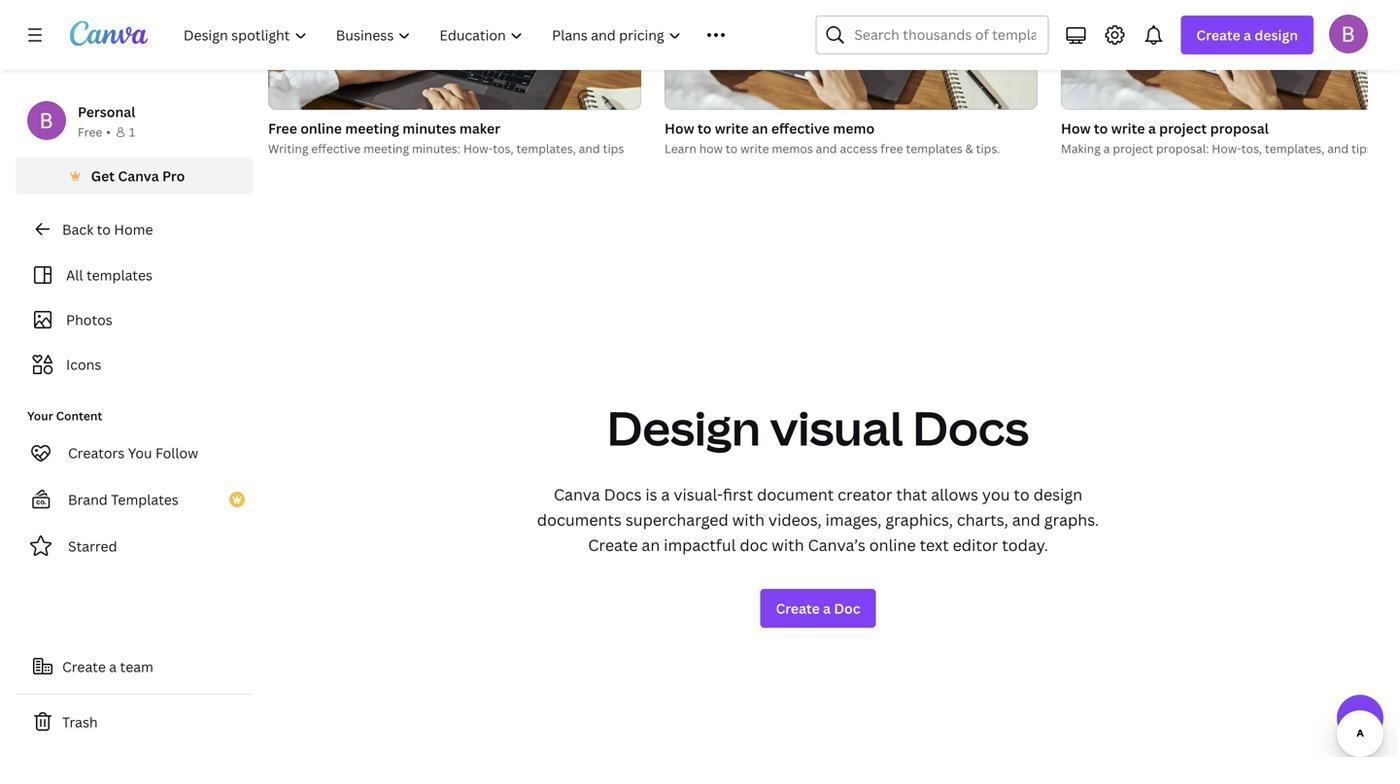 Task type: vqa. For each thing, say whether or not it's contained in the screenshot.
"to" corresponding to Back to Home
yes



Task type: locate. For each thing, give the bounding box(es) containing it.
project up proposal:
[[1160, 119, 1207, 137]]

2 how- from the left
[[1212, 140, 1242, 156]]

online inside canva docs is a visual-first document creator that allows you to design documents supercharged with videos, images, graphics, charts, and graphs. create an impactful doc with canva's online text editor today.
[[870, 534, 916, 555]]

trash link
[[16, 702, 253, 741]]

1 horizontal spatial with
[[772, 534, 804, 555]]

create left team
[[62, 657, 106, 676]]

a up proposal
[[1244, 26, 1252, 44]]

canva inside canva docs is a visual-first document creator that allows you to design documents supercharged with videos, images, graphics, charts, and graphs. create an impactful doc with canva's online text editor today.
[[554, 484, 600, 505]]

a right making
[[1104, 140, 1110, 156]]

with up doc at the bottom of the page
[[732, 509, 765, 530]]

making
[[1061, 140, 1101, 156]]

how- down maker
[[463, 140, 493, 156]]

team
[[120, 657, 153, 676]]

graphs.
[[1045, 509, 1099, 530]]

1 vertical spatial an
[[642, 534, 660, 555]]

0 horizontal spatial an
[[642, 534, 660, 555]]

how- down how to write a project proposal link
[[1212, 140, 1242, 156]]

free
[[268, 119, 297, 137], [78, 124, 102, 140]]

proposal
[[1211, 119, 1269, 137]]

a left doc
[[823, 599, 831, 617]]

docs up 'allows'
[[913, 395, 1029, 459]]

design visual docs
[[607, 395, 1029, 459]]

canva
[[118, 166, 159, 185], [554, 484, 600, 505]]

free online meeting minutes maker writing effective meeting minutes: how-tos, templates, and tips
[[268, 119, 624, 156]]

to
[[698, 119, 712, 137], [1094, 119, 1108, 137], [726, 140, 738, 156], [97, 220, 111, 238], [1014, 484, 1030, 505]]

1 tos, from the left
[[493, 140, 514, 156]]

0 vertical spatial canva
[[118, 166, 159, 185]]

how- inside how to write a project proposal making a project proposal: how-tos, templates, and tips
[[1212, 140, 1242, 156]]

editor
[[953, 534, 998, 555]]

is
[[646, 484, 658, 505]]

online
[[300, 119, 342, 137], [870, 534, 916, 555]]

pro
[[162, 166, 185, 185]]

meeting left minutes at the top
[[345, 119, 399, 137]]

create
[[1197, 26, 1241, 44], [588, 534, 638, 555], [776, 599, 820, 617], [62, 657, 106, 676]]

1 tips from the left
[[603, 140, 624, 156]]

0 horizontal spatial tos,
[[493, 140, 514, 156]]

0 vertical spatial with
[[732, 509, 765, 530]]

0 horizontal spatial tips
[[603, 140, 624, 156]]

1 vertical spatial design
[[1034, 484, 1083, 505]]

1 how from the left
[[665, 119, 694, 137]]

free
[[881, 140, 903, 156]]

how to write a project proposal making a project proposal: how-tos, templates, and tips
[[1061, 119, 1373, 156]]

to for back to home
[[97, 220, 111, 238]]

design
[[1255, 26, 1298, 44], [1034, 484, 1083, 505]]

docs left is
[[604, 484, 642, 505]]

and inside how to write an effective memo learn how to write memos and access free templates & tips.
[[816, 140, 837, 156]]

0 horizontal spatial canva
[[118, 166, 159, 185]]

to right back
[[97, 220, 111, 238]]

templates
[[906, 140, 963, 156], [86, 266, 153, 284]]

0 horizontal spatial with
[[732, 509, 765, 530]]

2 tos, from the left
[[1242, 140, 1262, 156]]

1 horizontal spatial online
[[870, 534, 916, 555]]

meeting
[[345, 119, 399, 137], [364, 140, 409, 156]]

1 vertical spatial docs
[[604, 484, 642, 505]]

1 horizontal spatial effective
[[772, 119, 830, 137]]

learn
[[665, 140, 697, 156]]

tips inside how to write a project proposal making a project proposal: how-tos, templates, and tips
[[1352, 140, 1373, 156]]

1 horizontal spatial how-
[[1212, 140, 1242, 156]]

0 vertical spatial online
[[300, 119, 342, 137]]

how up making
[[1061, 119, 1091, 137]]

1 horizontal spatial an
[[752, 119, 768, 137]]

0 horizontal spatial online
[[300, 119, 342, 137]]

tos,
[[493, 140, 514, 156], [1242, 140, 1262, 156]]

1 horizontal spatial canva
[[554, 484, 600, 505]]

how to write a project proposal image
[[1061, 0, 1399, 110]]

visual
[[770, 395, 903, 459]]

effective up memos
[[772, 119, 830, 137]]

write for a
[[1112, 119, 1145, 137]]

0 vertical spatial docs
[[913, 395, 1029, 459]]

brand
[[68, 490, 108, 509]]

create inside create a doc link
[[776, 599, 820, 617]]

memos
[[772, 140, 813, 156]]

design left bob builder icon
[[1255, 26, 1298, 44]]

a right is
[[661, 484, 670, 505]]

1 horizontal spatial templates
[[906, 140, 963, 156]]

to up how on the top of the page
[[698, 119, 712, 137]]

minutes
[[403, 119, 456, 137]]

how inside how to write an effective memo learn how to write memos and access free templates & tips.
[[665, 119, 694, 137]]

1 horizontal spatial docs
[[913, 395, 1029, 459]]

how
[[665, 119, 694, 137], [1061, 119, 1091, 137]]

1 vertical spatial with
[[772, 534, 804, 555]]

1 vertical spatial meeting
[[364, 140, 409, 156]]

writing
[[268, 140, 309, 156]]

write for an
[[715, 119, 749, 137]]

effective right writing
[[311, 140, 361, 156]]

tips.
[[976, 140, 1000, 156]]

online inside free online meeting minutes maker writing effective meeting minutes: how-tos, templates, and tips
[[300, 119, 342, 137]]

free online meeting minutes maker image
[[268, 0, 641, 110]]

how to write an effective memo image
[[665, 0, 1038, 110]]

your
[[27, 407, 53, 424]]

a
[[1244, 26, 1252, 44], [1149, 119, 1156, 137], [1104, 140, 1110, 156], [661, 484, 670, 505], [823, 599, 831, 617], [109, 657, 117, 676]]

1 horizontal spatial tos,
[[1242, 140, 1262, 156]]

creator
[[838, 484, 893, 505]]

all templates
[[66, 266, 153, 284]]

all
[[66, 266, 83, 284]]

text
[[920, 534, 949, 555]]

how to write an effective memo link
[[665, 117, 1038, 139]]

0 horizontal spatial how-
[[463, 140, 493, 156]]

online down graphics,
[[870, 534, 916, 555]]

creators
[[68, 443, 125, 462]]

0 horizontal spatial docs
[[604, 484, 642, 505]]

documents
[[537, 509, 622, 530]]

tips
[[603, 140, 624, 156], [1352, 140, 1373, 156]]

brand templates
[[68, 490, 179, 509]]

how-
[[463, 140, 493, 156], [1212, 140, 1242, 156]]

0 vertical spatial templates
[[906, 140, 963, 156]]

0 vertical spatial project
[[1160, 119, 1207, 137]]

design
[[607, 395, 761, 459]]

1 templates, from the left
[[517, 140, 576, 156]]

creators you follow link
[[16, 433, 253, 472]]

effective
[[772, 119, 830, 137], [311, 140, 361, 156]]

&
[[966, 140, 973, 156]]

0 vertical spatial meeting
[[345, 119, 399, 137]]

maker
[[460, 119, 501, 137]]

1 vertical spatial effective
[[311, 140, 361, 156]]

tos, down proposal
[[1242, 140, 1262, 156]]

free online meeting minutes maker link
[[268, 117, 641, 139]]

2 how from the left
[[1061, 119, 1091, 137]]

create up how to write a project proposal link
[[1197, 26, 1241, 44]]

1 horizontal spatial tips
[[1352, 140, 1373, 156]]

to up making
[[1094, 119, 1108, 137]]

an
[[752, 119, 768, 137], [642, 534, 660, 555]]

1 horizontal spatial how
[[1061, 119, 1091, 137]]

1 horizontal spatial templates,
[[1265, 140, 1325, 156]]

create a doc
[[776, 599, 861, 617]]

effective inside how to write an effective memo learn how to write memos and access free templates & tips.
[[772, 119, 830, 137]]

icons link
[[27, 346, 241, 383]]

create left doc
[[776, 599, 820, 617]]

1
[[129, 124, 135, 140]]

project left proposal:
[[1113, 140, 1154, 156]]

canva left pro
[[118, 166, 159, 185]]

free left •
[[78, 124, 102, 140]]

and
[[579, 140, 600, 156], [816, 140, 837, 156], [1328, 140, 1349, 156], [1012, 509, 1041, 530]]

to right you
[[1014, 484, 1030, 505]]

2 templates, from the left
[[1265, 140, 1325, 156]]

0 horizontal spatial effective
[[311, 140, 361, 156]]

with down videos,
[[772, 534, 804, 555]]

an inside canva docs is a visual-first document creator that allows you to design documents supercharged with videos, images, graphics, charts, and graphs. create an impactful doc with canva's online text editor today.
[[642, 534, 660, 555]]

Search search field
[[855, 17, 1036, 53]]

write inside how to write a project proposal making a project proposal: how-tos, templates, and tips
[[1112, 119, 1145, 137]]

a inside button
[[109, 657, 117, 676]]

0 horizontal spatial design
[[1034, 484, 1083, 505]]

free inside free online meeting minutes maker writing effective meeting minutes: how-tos, templates, and tips
[[268, 119, 297, 137]]

charts,
[[957, 509, 1009, 530]]

templates, down the free online meeting minutes maker link
[[517, 140, 576, 156]]

photos
[[66, 310, 112, 329]]

a inside canva docs is a visual-first document creator that allows you to design documents supercharged with videos, images, graphics, charts, and graphs. create an impactful doc with canva's online text editor today.
[[661, 484, 670, 505]]

online up writing
[[300, 119, 342, 137]]

today.
[[1002, 534, 1048, 555]]

a left team
[[109, 657, 117, 676]]

visual-
[[674, 484, 723, 505]]

1 vertical spatial templates
[[86, 266, 153, 284]]

templates right all
[[86, 266, 153, 284]]

None search field
[[816, 16, 1049, 54]]

templates, inside free online meeting minutes maker writing effective meeting minutes: how-tos, templates, and tips
[[517, 140, 576, 156]]

how up learn
[[665, 119, 694, 137]]

1 vertical spatial canva
[[554, 484, 600, 505]]

canva up documents
[[554, 484, 600, 505]]

how inside how to write a project proposal making a project proposal: how-tos, templates, and tips
[[1061, 119, 1091, 137]]

1 how- from the left
[[463, 140, 493, 156]]

design up "graphs."
[[1034, 484, 1083, 505]]

project
[[1160, 119, 1207, 137], [1113, 140, 1154, 156]]

0 vertical spatial design
[[1255, 26, 1298, 44]]

tips inside free online meeting minutes maker writing effective meeting minutes: how-tos, templates, and tips
[[603, 140, 624, 156]]

get canva pro
[[91, 166, 185, 185]]

templates, down proposal
[[1265, 140, 1325, 156]]

0 horizontal spatial free
[[78, 124, 102, 140]]

1 horizontal spatial free
[[268, 119, 297, 137]]

a inside dropdown button
[[1244, 26, 1252, 44]]

0 horizontal spatial project
[[1113, 140, 1154, 156]]

tos, down maker
[[493, 140, 514, 156]]

templates,
[[517, 140, 576, 156], [1265, 140, 1325, 156]]

1 vertical spatial online
[[870, 534, 916, 555]]

to inside how to write a project proposal making a project proposal: how-tos, templates, and tips
[[1094, 119, 1108, 137]]

minutes:
[[412, 140, 461, 156]]

0 horizontal spatial how
[[665, 119, 694, 137]]

free up writing
[[268, 119, 297, 137]]

and inside free online meeting minutes maker writing effective meeting minutes: how-tos, templates, and tips
[[579, 140, 600, 156]]

0 horizontal spatial templates,
[[517, 140, 576, 156]]

0 vertical spatial effective
[[772, 119, 830, 137]]

to for how to write an effective memo learn how to write memos and access free templates & tips.
[[698, 119, 712, 137]]

create inside create a team button
[[62, 657, 106, 676]]

templates
[[111, 490, 179, 509]]

0 vertical spatial an
[[752, 119, 768, 137]]

bob builder image
[[1330, 14, 1368, 53]]

docs
[[913, 395, 1029, 459], [604, 484, 642, 505]]

and inside canva docs is a visual-first document creator that allows you to design documents supercharged with videos, images, graphics, charts, and graphs. create an impactful doc with canva's online text editor today.
[[1012, 509, 1041, 530]]

templates left &
[[906, 140, 963, 156]]

1 horizontal spatial design
[[1255, 26, 1298, 44]]

top level navigation element
[[171, 16, 769, 54], [171, 16, 769, 54]]

meeting down minutes at the top
[[364, 140, 409, 156]]

create down documents
[[588, 534, 638, 555]]

2 tips from the left
[[1352, 140, 1373, 156]]

create inside create a design dropdown button
[[1197, 26, 1241, 44]]

free for online
[[268, 119, 297, 137]]



Task type: describe. For each thing, give the bounding box(es) containing it.
how- inside free online meeting minutes maker writing effective meeting minutes: how-tos, templates, and tips
[[463, 140, 493, 156]]

design inside dropdown button
[[1255, 26, 1298, 44]]

back
[[62, 220, 94, 238]]

docs inside canva docs is a visual-first document creator that allows you to design documents supercharged with videos, images, graphics, charts, and graphs. create an impactful doc with canva's online text editor today.
[[604, 484, 642, 505]]

get canva pro button
[[16, 157, 253, 194]]

canva inside button
[[118, 166, 159, 185]]

how for how to write an effective memo
[[665, 119, 694, 137]]

tos, inside free online meeting minutes maker writing effective meeting minutes: how-tos, templates, and tips
[[493, 140, 514, 156]]

create for create a design
[[1197, 26, 1241, 44]]

create a design button
[[1181, 16, 1314, 54]]

supercharged
[[626, 509, 729, 530]]

tos, inside how to write a project proposal making a project proposal: how-tos, templates, and tips
[[1242, 140, 1262, 156]]

all templates link
[[27, 256, 241, 293]]

creators you follow
[[68, 443, 198, 462]]

create inside canva docs is a visual-first document creator that allows you to design documents supercharged with videos, images, graphics, charts, and graphs. create an impactful doc with canva's online text editor today.
[[588, 534, 638, 555]]

back to home
[[62, 220, 153, 238]]

impactful
[[664, 534, 736, 555]]

personal
[[78, 102, 135, 121]]

images,
[[826, 509, 882, 530]]

doc
[[834, 599, 861, 617]]

you
[[128, 443, 152, 462]]

how for how to write a project proposal
[[1061, 119, 1091, 137]]

icons
[[66, 355, 101, 373]]

how to write an effective memo learn how to write memos and access free templates & tips.
[[665, 119, 1000, 156]]

canva's
[[808, 534, 866, 555]]

and inside how to write a project proposal making a project proposal: how-tos, templates, and tips
[[1328, 140, 1349, 156]]

starred link
[[16, 527, 253, 565]]

•
[[106, 124, 111, 140]]

get
[[91, 166, 115, 185]]

to right how on the top of the page
[[726, 140, 738, 156]]

allows
[[931, 484, 979, 505]]

that
[[896, 484, 927, 505]]

doc
[[740, 534, 768, 555]]

create a team
[[62, 657, 153, 676]]

1 vertical spatial project
[[1113, 140, 1154, 156]]

templates, inside how to write a project proposal making a project proposal: how-tos, templates, and tips
[[1265, 140, 1325, 156]]

create a design
[[1197, 26, 1298, 44]]

proposal:
[[1156, 140, 1209, 156]]

effective inside free online meeting minutes maker writing effective meeting minutes: how-tos, templates, and tips
[[311, 140, 361, 156]]

photos link
[[27, 301, 241, 338]]

to for how to write a project proposal making a project proposal: how-tos, templates, and tips
[[1094, 119, 1108, 137]]

free for •
[[78, 124, 102, 140]]

create a doc link
[[760, 589, 876, 628]]

how to write a project proposal link
[[1061, 117, 1399, 139]]

free •
[[78, 124, 111, 140]]

a left proposal
[[1149, 119, 1156, 137]]

follow
[[155, 443, 198, 462]]

memo
[[833, 119, 875, 137]]

brand templates link
[[16, 480, 253, 519]]

create a team button
[[16, 647, 253, 686]]

design inside canva docs is a visual-first document creator that allows you to design documents supercharged with videos, images, graphics, charts, and graphs. create an impactful doc with canva's online text editor today.
[[1034, 484, 1083, 505]]

document
[[757, 484, 834, 505]]

templates inside how to write an effective memo learn how to write memos and access free templates & tips.
[[906, 140, 963, 156]]

back to home link
[[16, 210, 253, 249]]

access
[[840, 140, 878, 156]]

to inside canva docs is a visual-first document creator that allows you to design documents supercharged with videos, images, graphics, charts, and graphs. create an impactful doc with canva's online text editor today.
[[1014, 484, 1030, 505]]

canva docs is a visual-first document creator that allows you to design documents supercharged with videos, images, graphics, charts, and graphs. create an impactful doc with canva's online text editor today.
[[537, 484, 1099, 555]]

home
[[114, 220, 153, 238]]

your content
[[27, 407, 102, 424]]

content
[[56, 407, 102, 424]]

videos,
[[769, 509, 822, 530]]

create for create a team
[[62, 657, 106, 676]]

an inside how to write an effective memo learn how to write memos and access free templates & tips.
[[752, 119, 768, 137]]

trash
[[62, 713, 98, 731]]

0 horizontal spatial templates
[[86, 266, 153, 284]]

starred
[[68, 537, 117, 555]]

you
[[982, 484, 1010, 505]]

how
[[699, 140, 723, 156]]

graphics,
[[886, 509, 953, 530]]

first
[[723, 484, 753, 505]]

1 horizontal spatial project
[[1160, 119, 1207, 137]]

create for create a doc
[[776, 599, 820, 617]]



